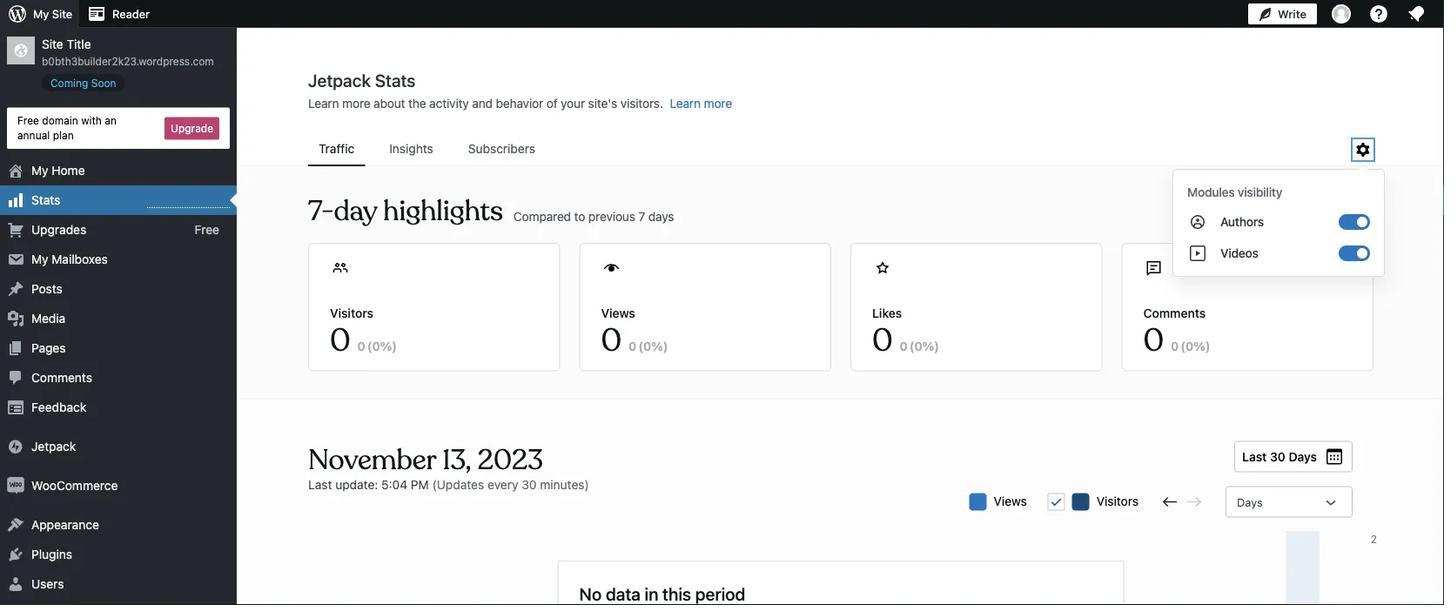 Task type: vqa. For each thing, say whether or not it's contained in the screenshot.
Header The header pattern sits at the top of your site and typically shows your site logo, title, and navigation.
no



Task type: locate. For each thing, give the bounding box(es) containing it.
1 %) from the left
[[380, 339, 397, 353]]

my left home
[[31, 163, 48, 178]]

my
[[33, 7, 49, 20], [31, 163, 48, 178], [31, 252, 48, 267]]

views for views 0 0 ( 0 %)
[[601, 306, 635, 320]]

appearance link
[[0, 510, 237, 540]]

%) for visitors 0 0 ( 0 %)
[[380, 339, 397, 353]]

0 vertical spatial 30
[[1270, 449, 1286, 464]]

my home link
[[0, 156, 237, 186]]

7-day highlights
[[308, 194, 503, 229]]

comments link
[[0, 363, 237, 393]]

%) for likes 0 0 ( 0 %)
[[923, 339, 939, 353]]

0
[[330, 321, 351, 361], [601, 321, 622, 361], [872, 321, 893, 361], [1144, 321, 1164, 361], [358, 339, 366, 353], [372, 339, 380, 353], [629, 339, 637, 353], [643, 339, 651, 353], [900, 339, 908, 353], [915, 339, 923, 353], [1171, 339, 1179, 353], [1186, 339, 1194, 353]]

learn
[[308, 96, 339, 111]]

2 vertical spatial my
[[31, 252, 48, 267]]

1 vertical spatial days
[[1237, 495, 1263, 508]]

0 horizontal spatial free
[[17, 114, 39, 127]]

1 horizontal spatial visitors
[[1097, 494, 1139, 508]]

help image
[[1369, 3, 1390, 24]]

( for comments 0 0 ( 0 %)
[[1181, 339, 1186, 353]]

b0bth3builder2k23.wordpress.com
[[42, 55, 214, 67]]

None checkbox
[[1048, 493, 1066, 511]]

visitors
[[330, 306, 374, 320], [1097, 494, 1139, 508]]

traffic link
[[308, 133, 365, 165]]

1 horizontal spatial comments
[[1144, 306, 1206, 320]]

manage your notifications image
[[1406, 3, 1427, 24]]

5:04
[[381, 477, 408, 492]]

my up posts
[[31, 252, 48, 267]]

comments for comments 0 0 ( 0 %)
[[1144, 306, 1206, 320]]

my mailboxes link
[[0, 245, 237, 274]]

views
[[601, 306, 635, 320], [994, 494, 1027, 508]]

free down highest hourly views 0 image
[[195, 222, 219, 237]]

coming
[[51, 77, 88, 89]]

pages
[[31, 341, 66, 355]]

0 vertical spatial comments
[[1144, 306, 1206, 320]]

last left update:
[[308, 477, 332, 492]]

in
[[645, 583, 659, 604]]

mailboxes
[[52, 252, 108, 267]]

write
[[1278, 7, 1307, 20]]

0 horizontal spatial 30
[[522, 477, 537, 492]]

appearance
[[31, 518, 99, 532]]

0 horizontal spatial visitors
[[330, 306, 374, 320]]

1 vertical spatial visitors
[[1097, 494, 1139, 508]]

free up annual plan
[[17, 114, 39, 127]]

3 ( from the left
[[910, 339, 915, 353]]

free for free
[[195, 222, 219, 237]]

1 horizontal spatial free
[[195, 222, 219, 237]]

%) inside 'comments 0 0 ( 0 %)'
[[1194, 339, 1211, 353]]

no
[[579, 583, 602, 604]]

visitors inside visitors 0 0 ( 0 %)
[[330, 306, 374, 320]]

site inside site title b0bth3builder2k23.wordpress.com
[[42, 37, 63, 51]]

days inside the last 30 days button
[[1289, 449, 1317, 464]]

menu
[[308, 133, 1353, 166]]

( inside visitors 0 0 ( 0 %)
[[367, 339, 372, 353]]

days
[[1289, 449, 1317, 464], [1237, 495, 1263, 508]]

0 vertical spatial img image
[[7, 438, 24, 455]]

comments
[[1144, 306, 1206, 320], [31, 371, 92, 385]]

posts link
[[0, 274, 237, 304]]

1 vertical spatial 30
[[522, 477, 537, 492]]

( inside views 0 0 ( 0 %)
[[639, 339, 643, 353]]

100,000
[[1337, 533, 1377, 545]]

0 vertical spatial visitors
[[330, 306, 374, 320]]

annual plan
[[17, 129, 74, 141]]

tooltip
[[1164, 160, 1385, 277]]

pm
[[411, 477, 429, 492]]

0 horizontal spatial comments
[[31, 371, 92, 385]]

1 vertical spatial site
[[42, 37, 63, 51]]

30
[[1270, 449, 1286, 464], [522, 477, 537, 492]]

reader link
[[79, 0, 157, 28]]

my mailboxes
[[31, 252, 108, 267]]

days down last 30 days
[[1237, 495, 1263, 508]]

1 ( from the left
[[367, 339, 372, 353]]

0 vertical spatial last
[[1243, 449, 1267, 464]]

30 right every
[[522, 477, 537, 492]]

visitors for visitors 0 0 ( 0 %)
[[330, 306, 374, 320]]

2 %) from the left
[[651, 339, 668, 353]]

1 vertical spatial my
[[31, 163, 48, 178]]

jetpack
[[31, 439, 76, 454]]

1 horizontal spatial last
[[1243, 449, 1267, 464]]

visitors.
[[621, 96, 663, 111]]

free domain with an annual plan
[[17, 114, 117, 141]]

insights link
[[379, 133, 444, 165]]

img image left jetpack
[[7, 438, 24, 455]]

30 up days dropdown button
[[1270, 449, 1286, 464]]

%) inside views 0 0 ( 0 %)
[[651, 339, 668, 353]]

day
[[334, 194, 377, 229]]

0 horizontal spatial last
[[308, 477, 332, 492]]

img image left "woocommerce"
[[7, 477, 24, 495]]

0 vertical spatial site
[[52, 7, 72, 20]]

1 vertical spatial views
[[994, 494, 1027, 508]]

views inside views 0 0 ( 0 %)
[[601, 306, 635, 320]]

free
[[17, 114, 39, 127], [195, 222, 219, 237]]

1 horizontal spatial views
[[994, 494, 1027, 508]]

insights
[[389, 141, 433, 156]]

img image inside jetpack link
[[7, 438, 24, 455]]

4 %) from the left
[[1194, 339, 1211, 353]]

( for views 0 0 ( 0 %)
[[639, 339, 643, 353]]

0 horizontal spatial views
[[601, 306, 635, 320]]

7
[[639, 209, 645, 223]]

my for my site
[[33, 7, 49, 20]]

1 img image from the top
[[7, 438, 24, 455]]

site left the title
[[42, 37, 63, 51]]

none checkbox inside jetpack stats main content
[[1048, 493, 1066, 511]]

1 horizontal spatial days
[[1289, 449, 1317, 464]]

( inside likes 0 0 ( 0 %)
[[910, 339, 915, 353]]

views 0 0 ( 0 %)
[[601, 306, 668, 361]]

1 vertical spatial img image
[[7, 477, 24, 495]]

last 30 days button
[[1235, 441, 1353, 472]]

stats link
[[0, 186, 237, 215]]

compared to previous 7 days
[[514, 209, 674, 223]]

jetpack stats learn more about the activity and behavior of your site's visitors. learn more
[[308, 70, 732, 111]]

last up days dropdown button
[[1243, 449, 1267, 464]]

woocommerce link
[[0, 471, 237, 501]]

0 horizontal spatial days
[[1237, 495, 1263, 508]]

comments for comments
[[31, 371, 92, 385]]

plugins
[[31, 547, 72, 562]]

comments inside 'comments 0 0 ( 0 %)'
[[1144, 306, 1206, 320]]

img image inside woocommerce "link"
[[7, 477, 24, 495]]

reader
[[112, 7, 150, 20]]

%) inside likes 0 0 ( 0 %)
[[923, 339, 939, 353]]

30 inside november 13, 2023 last update: 5:04 pm (updates every 30 minutes)
[[522, 477, 537, 492]]

november
[[308, 442, 436, 478]]

img image
[[7, 438, 24, 455], [7, 477, 24, 495]]

days up days dropdown button
[[1289, 449, 1317, 464]]

my site
[[33, 7, 72, 20]]

0 vertical spatial my
[[33, 7, 49, 20]]

1 vertical spatial last
[[308, 477, 332, 492]]

jetpack stats
[[308, 70, 416, 90]]

4 ( from the left
[[1181, 339, 1186, 353]]

0 vertical spatial views
[[601, 306, 635, 320]]

of
[[547, 96, 558, 111]]

img image for jetpack
[[7, 438, 24, 455]]

domain
[[42, 114, 78, 127]]

site title b0bth3builder2k23.wordpress.com
[[42, 37, 214, 67]]

this
[[663, 583, 691, 604]]

stats
[[31, 193, 60, 207]]

0 vertical spatial free
[[17, 114, 39, 127]]

site
[[52, 7, 72, 20], [42, 37, 63, 51]]

subscribers
[[468, 141, 535, 156]]

menu containing traffic
[[308, 133, 1353, 166]]

site up the title
[[52, 7, 72, 20]]

feedback link
[[0, 393, 237, 422]]

(
[[367, 339, 372, 353], [639, 339, 643, 353], [910, 339, 915, 353], [1181, 339, 1186, 353]]

free for free domain with an annual plan
[[17, 114, 39, 127]]

videos
[[1221, 246, 1259, 260]]

1 vertical spatial comments
[[31, 371, 92, 385]]

2 ( from the left
[[639, 339, 643, 353]]

1 horizontal spatial 30
[[1270, 449, 1286, 464]]

every
[[488, 477, 518, 492]]

%)
[[380, 339, 397, 353], [651, 339, 668, 353], [923, 339, 939, 353], [1194, 339, 1211, 353]]

1 vertical spatial free
[[195, 222, 219, 237]]

( inside 'comments 0 0 ( 0 %)'
[[1181, 339, 1186, 353]]

free inside free domain with an annual plan
[[17, 114, 39, 127]]

img image for woocommerce
[[7, 477, 24, 495]]

more
[[342, 96, 370, 111]]

november 13, 2023 last update: 5:04 pm (updates every 30 minutes)
[[308, 442, 589, 492]]

%) for comments 0 0 ( 0 %)
[[1194, 339, 1211, 353]]

home
[[52, 163, 85, 178]]

my left reader link
[[33, 7, 49, 20]]

0 vertical spatial days
[[1289, 449, 1317, 464]]

3 %) from the left
[[923, 339, 939, 353]]

2 img image from the top
[[7, 477, 24, 495]]

%) inside visitors 0 0 ( 0 %)
[[380, 339, 397, 353]]



Task type: describe. For each thing, give the bounding box(es) containing it.
visitors for visitors
[[1097, 494, 1139, 508]]

users link
[[0, 570, 237, 599]]

last inside button
[[1243, 449, 1267, 464]]

period
[[695, 583, 746, 604]]

highest hourly views 0 image
[[147, 197, 230, 208]]

days button
[[1226, 486, 1353, 518]]

views for views
[[994, 494, 1027, 508]]

users
[[31, 577, 64, 591]]

upgrades
[[31, 223, 86, 237]]

subscribers link
[[458, 133, 546, 165]]

days
[[648, 209, 674, 223]]

with
[[81, 114, 102, 127]]

coming soon
[[51, 77, 116, 89]]

2023
[[478, 442, 543, 478]]

title
[[67, 37, 91, 51]]

soon
[[91, 77, 116, 89]]

upgrade
[[171, 122, 213, 134]]

posts
[[31, 282, 62, 296]]

activity
[[429, 96, 469, 111]]

comments 0 0 ( 0 %)
[[1144, 306, 1211, 361]]

to
[[574, 209, 585, 223]]

jetpack link
[[0, 432, 237, 462]]

update:
[[335, 477, 378, 492]]

( for visitors 0 0 ( 0 %)
[[367, 339, 372, 353]]

my for my home
[[31, 163, 48, 178]]

( for likes 0 0 ( 0 %)
[[910, 339, 915, 353]]

learn more link
[[670, 96, 732, 111]]

media
[[31, 311, 66, 326]]

traffic
[[319, 141, 355, 156]]

compared
[[514, 209, 571, 223]]

write link
[[1249, 0, 1317, 28]]

days inside days dropdown button
[[1237, 495, 1263, 508]]

woocommerce
[[31, 479, 118, 493]]

data
[[606, 583, 641, 604]]

likes
[[872, 306, 902, 320]]

%) for views 0 0 ( 0 %)
[[651, 339, 668, 353]]

7-
[[308, 194, 334, 229]]

my site link
[[0, 0, 79, 28]]

30 inside button
[[1270, 449, 1286, 464]]

tooltip containing modules visibility
[[1164, 160, 1385, 277]]

your
[[561, 96, 585, 111]]

likes 0 0 ( 0 %)
[[872, 306, 939, 361]]

site's
[[588, 96, 617, 111]]

(updates
[[432, 477, 484, 492]]

plugins link
[[0, 540, 237, 570]]

minutes)
[[540, 477, 589, 492]]

13,
[[442, 442, 472, 478]]

no data in this period
[[579, 583, 746, 604]]

previous
[[588, 209, 635, 223]]

visibility
[[1238, 185, 1283, 199]]

jetpack stats main content
[[238, 69, 1444, 605]]

an
[[105, 114, 117, 127]]

and
[[472, 96, 493, 111]]

100,000 2
[[1337, 533, 1377, 545]]

last inside november 13, 2023 last update: 5:04 pm (updates every 30 minutes)
[[308, 477, 332, 492]]

pages link
[[0, 334, 237, 363]]

visitors 0 0 ( 0 %)
[[330, 306, 397, 361]]

modules
[[1188, 185, 1235, 199]]

2
[[1371, 533, 1377, 545]]

menu inside jetpack stats main content
[[308, 133, 1353, 166]]

last 30 days
[[1243, 449, 1317, 464]]

my for my mailboxes
[[31, 252, 48, 267]]

my profile image
[[1332, 4, 1351, 24]]

the
[[408, 96, 426, 111]]

about
[[374, 96, 405, 111]]

my home
[[31, 163, 85, 178]]

highlights
[[383, 194, 503, 229]]

modules visibility
[[1188, 185, 1283, 199]]

learn more
[[670, 96, 732, 111]]

behavior
[[496, 96, 543, 111]]

authors
[[1221, 215, 1264, 229]]



